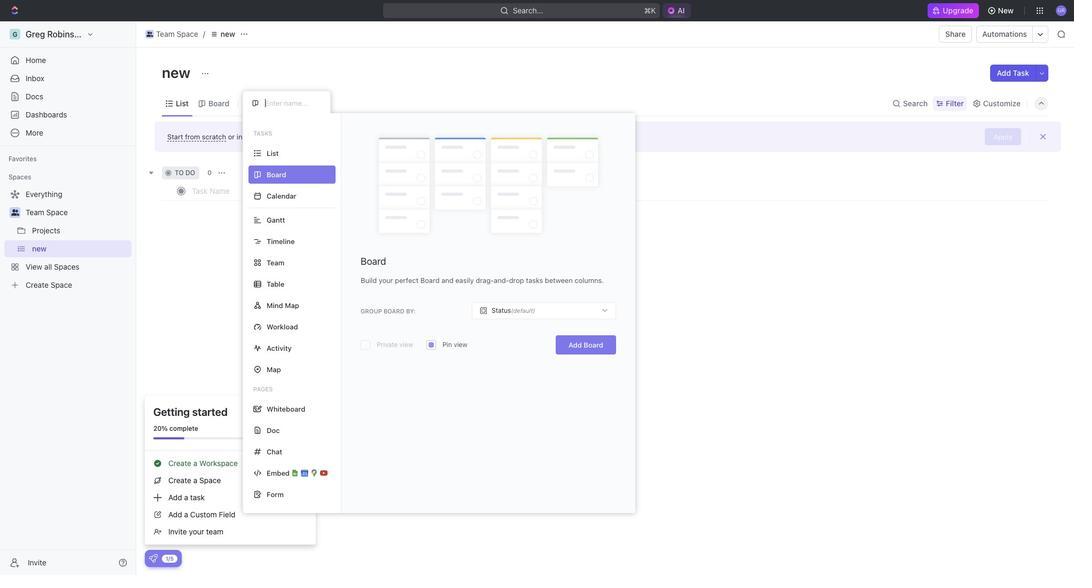 Task type: vqa. For each thing, say whether or not it's contained in the screenshot.
leftmost user group image
yes



Task type: describe. For each thing, give the bounding box(es) containing it.
easily
[[456, 277, 474, 285]]

add for add board
[[569, 341, 582, 350]]

or
[[228, 132, 235, 141]]

1 horizontal spatial team space
[[156, 29, 198, 38]]

to
[[175, 169, 184, 177]]

pages
[[253, 386, 273, 393]]

group board by:
[[361, 308, 416, 315]]

new inside new link
[[221, 29, 235, 38]]

0 horizontal spatial map
[[267, 365, 281, 374]]

start from scratch or inherit:
[[167, 132, 259, 141]]

onboarding checklist button element
[[149, 555, 158, 564]]

form
[[267, 491, 284, 499]]

favorites button
[[4, 153, 41, 166]]

upgrade
[[943, 6, 974, 15]]

1/5
[[166, 556, 174, 562]]

status (default)
[[492, 307, 536, 315]]

1 horizontal spatial space
[[177, 29, 198, 38]]

private view
[[377, 341, 413, 349]]

user group image inside "sidebar" navigation
[[11, 210, 19, 216]]

add a custom field
[[168, 511, 236, 520]]

add task button
[[991, 65, 1036, 82]]

your for invite
[[189, 528, 204, 537]]

a for workspace
[[193, 459, 197, 468]]

1 vertical spatial new
[[162, 64, 194, 81]]

home link
[[4, 52, 132, 69]]

workload
[[267, 323, 298, 331]]

and
[[442, 277, 454, 285]]

inherit:
[[237, 132, 259, 141]]

between
[[545, 277, 573, 285]]

20% complete
[[153, 425, 198, 433]]

pin view
[[443, 341, 468, 349]]

0
[[208, 169, 212, 177]]

2 horizontal spatial team
[[267, 259, 285, 267]]

workspace
[[199, 459, 238, 468]]

start
[[167, 132, 183, 141]]

20%
[[153, 425, 168, 433]]

by:
[[406, 308, 416, 315]]

whiteboard
[[267, 405, 305, 414]]

search...
[[513, 6, 543, 15]]

sidebar navigation
[[0, 21, 136, 576]]

search
[[904, 99, 928, 108]]

new
[[999, 6, 1014, 15]]

a for custom
[[184, 511, 188, 520]]

drop
[[509, 277, 524, 285]]

mind map
[[267, 301, 299, 310]]

pin
[[443, 341, 452, 349]]

customize
[[984, 99, 1021, 108]]

view for private view
[[400, 341, 413, 349]]

start from scratch link
[[167, 132, 226, 141]]

tasks
[[253, 130, 273, 137]]

a for space
[[193, 476, 197, 485]]

view button
[[243, 91, 278, 116]]

build your perfect board and easily drag-and-drop tasks between columns.
[[361, 277, 604, 285]]

table
[[267, 280, 285, 288]]

docs
[[26, 92, 43, 101]]

(default)
[[511, 308, 536, 314]]

1 horizontal spatial user group image
[[146, 32, 153, 37]]

task
[[190, 494, 205, 503]]

board link
[[206, 96, 229, 111]]

status
[[492, 307, 511, 315]]

docs link
[[4, 88, 132, 105]]

create for create a workspace
[[168, 459, 191, 468]]

drag-
[[476, 277, 494, 285]]

embed
[[267, 469, 290, 478]]

field
[[219, 511, 236, 520]]

view for pin view
[[454, 341, 468, 349]]

automations
[[983, 29, 1028, 38]]

list link
[[174, 96, 189, 111]]

a for task
[[184, 494, 188, 503]]

activity
[[267, 344, 292, 353]]

favorites
[[9, 155, 37, 163]]

team inside "sidebar" navigation
[[26, 208, 44, 217]]

timeline
[[267, 237, 295, 246]]

list inside list link
[[176, 99, 189, 108]]

add for add a custom field
[[168, 511, 182, 520]]

and-
[[494, 277, 509, 285]]

inbox link
[[4, 70, 132, 87]]

getting
[[153, 406, 190, 419]]

add a task
[[168, 494, 205, 503]]



Task type: locate. For each thing, give the bounding box(es) containing it.
your down "add a custom field"
[[189, 528, 204, 537]]

new button
[[984, 2, 1021, 19]]

1 vertical spatial invite
[[28, 558, 46, 568]]

team
[[206, 528, 224, 537]]

add
[[997, 68, 1012, 78], [569, 341, 582, 350], [168, 494, 182, 503], [168, 511, 182, 520]]

chat
[[267, 448, 282, 456]]

map right mind
[[285, 301, 299, 310]]

add for add a task
[[168, 494, 182, 503]]

1 horizontal spatial list
[[267, 149, 279, 157]]

private
[[377, 341, 398, 349]]

perfect
[[395, 277, 419, 285]]

1 view from the left
[[400, 341, 413, 349]]

search button
[[890, 96, 931, 111]]

gantt
[[267, 216, 285, 224]]

calendar
[[267, 192, 297, 200]]

upgrade link
[[928, 3, 979, 18]]

/
[[203, 29, 205, 38]]

share button
[[939, 26, 973, 43]]

0 vertical spatial map
[[285, 301, 299, 310]]

your for build
[[379, 277, 393, 285]]

new up list link
[[162, 64, 194, 81]]

0 horizontal spatial team space
[[26, 208, 68, 217]]

space
[[177, 29, 198, 38], [46, 208, 68, 217], [199, 476, 221, 485]]

1 create from the top
[[168, 459, 191, 468]]

dashboards
[[26, 110, 67, 119]]

your right build
[[379, 277, 393, 285]]

user group image
[[146, 32, 153, 37], [11, 210, 19, 216]]

0 vertical spatial new
[[221, 29, 235, 38]]

0 vertical spatial create
[[168, 459, 191, 468]]

team space
[[156, 29, 198, 38], [26, 208, 68, 217]]

1 horizontal spatial view
[[454, 341, 468, 349]]

team
[[156, 29, 175, 38], [26, 208, 44, 217], [267, 259, 285, 267]]

new link
[[207, 28, 238, 41]]

1 vertical spatial your
[[189, 528, 204, 537]]

1 horizontal spatial team
[[156, 29, 175, 38]]

do
[[186, 169, 195, 177]]

2 vertical spatial team
[[267, 259, 285, 267]]

view
[[257, 99, 274, 108]]

your
[[379, 277, 393, 285], [189, 528, 204, 537]]

a up create a space
[[193, 459, 197, 468]]

1 horizontal spatial new
[[221, 29, 235, 38]]

create up the add a task
[[168, 476, 191, 485]]

0 vertical spatial team space
[[156, 29, 198, 38]]

custom
[[190, 511, 217, 520]]

create for create a space
[[168, 476, 191, 485]]

invite for invite your team
[[168, 528, 187, 537]]

customize button
[[970, 96, 1024, 111]]

0 horizontal spatial team
[[26, 208, 44, 217]]

automations button
[[978, 26, 1033, 42]]

task
[[1014, 68, 1030, 78]]

onboarding checklist button image
[[149, 555, 158, 564]]

create
[[168, 459, 191, 468], [168, 476, 191, 485]]

2 create from the top
[[168, 476, 191, 485]]

1 vertical spatial map
[[267, 365, 281, 374]]

spaces
[[9, 173, 31, 181]]

0 horizontal spatial view
[[400, 341, 413, 349]]

dashboards link
[[4, 106, 132, 124]]

1 vertical spatial team
[[26, 208, 44, 217]]

2 vertical spatial space
[[199, 476, 221, 485]]

started
[[192, 406, 228, 419]]

Enter name... field
[[264, 98, 322, 108]]

1 vertical spatial create
[[168, 476, 191, 485]]

view
[[400, 341, 413, 349], [454, 341, 468, 349]]

0 vertical spatial list
[[176, 99, 189, 108]]

view right private
[[400, 341, 413, 349]]

1 horizontal spatial your
[[379, 277, 393, 285]]

create a workspace
[[168, 459, 238, 468]]

team space down 'spaces'
[[26, 208, 68, 217]]

map down the activity
[[267, 365, 281, 374]]

create up create a space
[[168, 459, 191, 468]]

columns.
[[575, 277, 604, 285]]

a up task
[[193, 476, 197, 485]]

invite your team
[[168, 528, 224, 537]]

team space link
[[143, 28, 201, 41], [26, 204, 129, 221]]

2 horizontal spatial space
[[199, 476, 221, 485]]

doc
[[267, 426, 280, 435]]

a
[[193, 459, 197, 468], [193, 476, 197, 485], [184, 494, 188, 503], [184, 511, 188, 520]]

0 horizontal spatial user group image
[[11, 210, 19, 216]]

team down 'spaces'
[[26, 208, 44, 217]]

inbox
[[26, 74, 44, 83]]

complete
[[170, 425, 198, 433]]

0 vertical spatial your
[[379, 277, 393, 285]]

0 vertical spatial invite
[[168, 528, 187, 537]]

from
[[185, 132, 200, 141]]

invite inside "sidebar" navigation
[[28, 558, 46, 568]]

0 horizontal spatial invite
[[28, 558, 46, 568]]

Task Name text field
[[192, 182, 504, 199]]

invite
[[168, 528, 187, 537], [28, 558, 46, 568]]

build
[[361, 277, 377, 285]]

a left task
[[184, 494, 188, 503]]

list
[[176, 99, 189, 108], [267, 149, 279, 157]]

0 horizontal spatial team space link
[[26, 204, 129, 221]]

board
[[209, 99, 229, 108], [361, 256, 386, 267], [421, 277, 440, 285], [584, 341, 604, 350]]

getting started
[[153, 406, 228, 419]]

1 horizontal spatial map
[[285, 301, 299, 310]]

close image
[[299, 409, 306, 417]]

0 horizontal spatial list
[[176, 99, 189, 108]]

view right the 'pin' at bottom
[[454, 341, 468, 349]]

add task
[[997, 68, 1030, 78]]

group
[[361, 308, 382, 315]]

team space left /
[[156, 29, 198, 38]]

list down tasks
[[267, 149, 279, 157]]

create a space
[[168, 476, 221, 485]]

team space inside "sidebar" navigation
[[26, 208, 68, 217]]

board
[[384, 308, 405, 315]]

0 horizontal spatial new
[[162, 64, 194, 81]]

add for add task
[[997, 68, 1012, 78]]

invite for invite
[[28, 558, 46, 568]]

space inside "sidebar" navigation
[[46, 208, 68, 217]]

0 vertical spatial team
[[156, 29, 175, 38]]

0 vertical spatial space
[[177, 29, 198, 38]]

tasks
[[526, 277, 543, 285]]

home
[[26, 56, 46, 65]]

a down the add a task
[[184, 511, 188, 520]]

0 vertical spatial team space link
[[143, 28, 201, 41]]

new right /
[[221, 29, 235, 38]]

1 horizontal spatial team space link
[[143, 28, 201, 41]]

0 horizontal spatial space
[[46, 208, 68, 217]]

0 horizontal spatial your
[[189, 528, 204, 537]]

add board
[[569, 341, 604, 350]]

0 vertical spatial user group image
[[146, 32, 153, 37]]

1 vertical spatial list
[[267, 149, 279, 157]]

list up start
[[176, 99, 189, 108]]

team left /
[[156, 29, 175, 38]]

2 view from the left
[[454, 341, 468, 349]]

new
[[221, 29, 235, 38], [162, 64, 194, 81]]

map
[[285, 301, 299, 310], [267, 365, 281, 374]]

1 vertical spatial team space
[[26, 208, 68, 217]]

1 vertical spatial user group image
[[11, 210, 19, 216]]

1 vertical spatial team space link
[[26, 204, 129, 221]]

1 horizontal spatial invite
[[168, 528, 187, 537]]

view button
[[243, 96, 278, 111]]

to do
[[175, 169, 195, 177]]

team up table
[[267, 259, 285, 267]]

add inside "button"
[[997, 68, 1012, 78]]

1 vertical spatial space
[[46, 208, 68, 217]]

share
[[946, 29, 966, 38]]

⌘k
[[644, 6, 656, 15]]

scratch
[[202, 132, 226, 141]]

mind
[[267, 301, 283, 310]]



